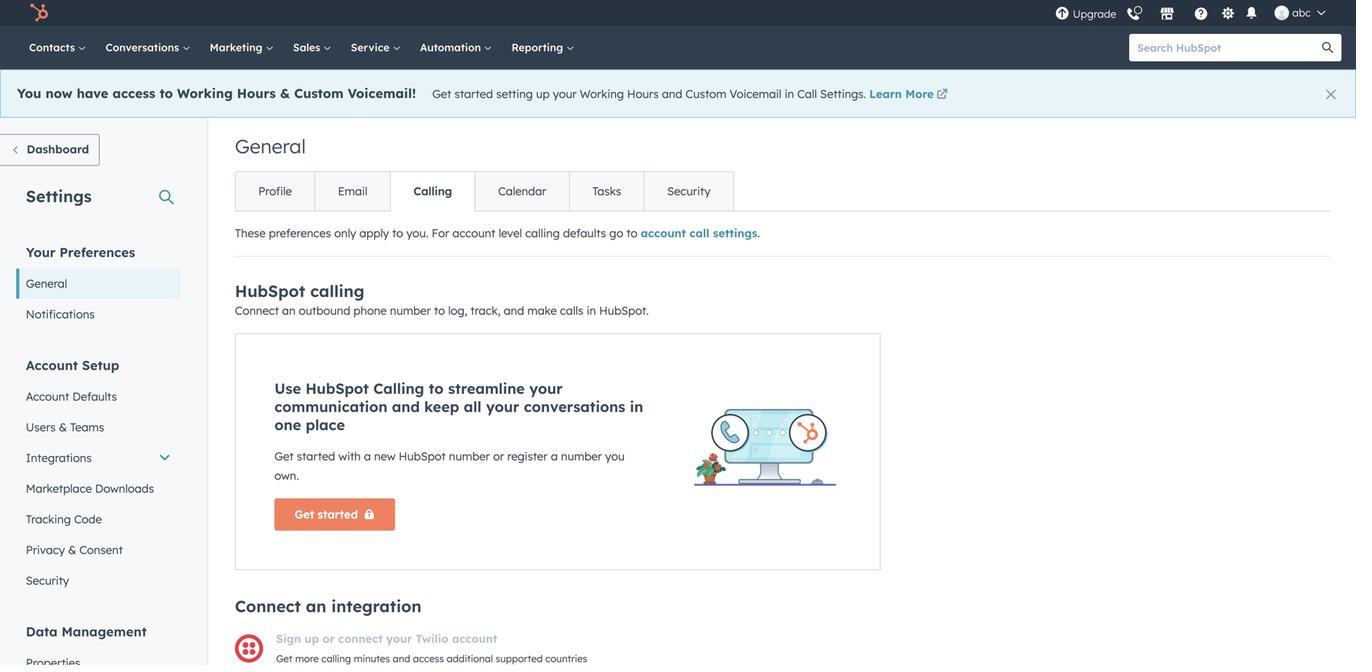 Task type: vqa. For each thing, say whether or not it's contained in the screenshot.
an inside the "HubSpot calling Connect an outbound phone number to log, track, and make calls in HubSpot."
yes



Task type: locate. For each thing, give the bounding box(es) containing it.
learn more
[[870, 87, 934, 101]]

get down sign
[[276, 653, 293, 665]]

up
[[536, 87, 550, 101], [305, 632, 319, 646]]

calling inside hubspot calling connect an outbound phone number to log, track, and make calls in hubspot.
[[310, 281, 365, 301]]

general up profile
[[235, 134, 306, 158]]

0 horizontal spatial general
[[26, 277, 67, 291]]

0 horizontal spatial number
[[390, 304, 431, 318]]

1 horizontal spatial in
[[630, 398, 644, 416]]

privacy
[[26, 543, 65, 557]]

started left setting
[[455, 87, 493, 101]]

0 horizontal spatial custom
[[294, 85, 344, 101]]

a right register
[[551, 449, 558, 464]]

help button
[[1188, 4, 1215, 22]]

0 horizontal spatial or
[[323, 632, 335, 646]]

your right setting
[[553, 87, 577, 101]]

voicemail
[[730, 87, 782, 101]]

0 horizontal spatial working
[[177, 85, 233, 101]]

1 horizontal spatial number
[[449, 449, 490, 464]]

0 horizontal spatial up
[[305, 632, 319, 646]]

account for account setup
[[26, 357, 78, 373]]

1 vertical spatial or
[[323, 632, 335, 646]]

tracking code link
[[16, 504, 181, 535]]

security inside 'navigation'
[[668, 184, 711, 198]]

hours
[[237, 85, 276, 101], [627, 87, 659, 101]]

notifications button
[[1242, 4, 1262, 21]]

security link down consent
[[16, 566, 181, 596]]

search button
[[1315, 34, 1342, 61]]

1 vertical spatial access
[[413, 653, 444, 665]]

1 vertical spatial started
[[297, 449, 335, 464]]

connect left outbound
[[235, 304, 279, 318]]

0 horizontal spatial &
[[59, 420, 67, 434]]

data management element
[[16, 623, 181, 665]]

learn
[[870, 87, 902, 101]]

1 vertical spatial connect
[[235, 596, 301, 617]]

settings image
[[1221, 7, 1236, 21]]

setup
[[82, 357, 119, 373]]

your inside you now have access to working hours & custom voicemail! alert
[[553, 87, 577, 101]]

get up own.
[[275, 449, 294, 464]]

0 vertical spatial an
[[282, 304, 296, 318]]

get inside you now have access to working hours & custom voicemail! alert
[[432, 87, 452, 101]]

security down privacy in the bottom left of the page
[[26, 574, 69, 588]]

1 horizontal spatial up
[[536, 87, 550, 101]]

1 horizontal spatial an
[[306, 596, 327, 617]]

1 horizontal spatial security
[[668, 184, 711, 198]]

your
[[553, 87, 577, 101], [530, 380, 563, 398], [486, 398, 520, 416], [386, 632, 412, 646]]

service
[[351, 41, 393, 54]]

& down sales link
[[280, 85, 290, 101]]

started down with
[[318, 508, 358, 522]]

get inside sign up or connect your twilio account get more calling minutes and access additional supported countries
[[276, 653, 293, 665]]

custom down sales link
[[294, 85, 344, 101]]

a left the new
[[364, 449, 371, 464]]

1 horizontal spatial security link
[[644, 172, 733, 211]]

access down twilio
[[413, 653, 444, 665]]

hubspot up outbound
[[235, 281, 305, 301]]

settings
[[26, 186, 92, 206]]

started for use hubspot calling to streamline your communication and keep all your conversations in one place
[[297, 449, 335, 464]]

users & teams link
[[16, 412, 181, 443]]

1 horizontal spatial &
[[68, 543, 76, 557]]

more
[[906, 87, 934, 101]]

1 vertical spatial &
[[59, 420, 67, 434]]

Search HubSpot search field
[[1130, 34, 1328, 61]]

1 vertical spatial hubspot
[[306, 380, 369, 398]]

in right calls
[[587, 304, 596, 318]]

started inside you now have access to working hours & custom voicemail! alert
[[455, 87, 493, 101]]

1 connect from the top
[[235, 304, 279, 318]]

2 horizontal spatial in
[[785, 87, 794, 101]]

number left "you"
[[561, 449, 602, 464]]

0 horizontal spatial security
[[26, 574, 69, 588]]

0 vertical spatial general
[[235, 134, 306, 158]]

an up more
[[306, 596, 327, 617]]

get started button
[[275, 499, 395, 531]]

1 vertical spatial calling
[[374, 380, 424, 398]]

account up account defaults
[[26, 357, 78, 373]]

0 vertical spatial in
[[785, 87, 794, 101]]

2 account from the top
[[26, 390, 69, 404]]

calling right more
[[322, 653, 351, 665]]

up up more
[[305, 632, 319, 646]]

sign
[[276, 632, 301, 646]]

security link
[[644, 172, 733, 211], [16, 566, 181, 596]]

preferences
[[60, 244, 135, 260]]

to right go
[[627, 226, 638, 240]]

connect up sign
[[235, 596, 301, 617]]

2 vertical spatial hubspot
[[399, 449, 446, 464]]

0 vertical spatial &
[[280, 85, 290, 101]]

get for get started with a new hubspot number or register a number you own.
[[275, 449, 294, 464]]

get down own.
[[295, 508, 314, 522]]

up inside you now have access to working hours & custom voicemail! alert
[[536, 87, 550, 101]]

or left register
[[493, 449, 504, 464]]

1 account from the top
[[26, 357, 78, 373]]

2 a from the left
[[551, 449, 558, 464]]

started inside button
[[318, 508, 358, 522]]

security link up account call settings link
[[644, 172, 733, 211]]

& right privacy in the bottom left of the page
[[68, 543, 76, 557]]

number
[[390, 304, 431, 318], [449, 449, 490, 464], [561, 449, 602, 464]]

account up users at the bottom left
[[26, 390, 69, 404]]

to down conversations link
[[160, 85, 173, 101]]

1 horizontal spatial custom
[[686, 87, 727, 101]]

new
[[374, 449, 396, 464]]

connect inside hubspot calling connect an outbound phone number to log, track, and make calls in hubspot.
[[235, 304, 279, 318]]

to
[[160, 85, 173, 101], [392, 226, 403, 240], [627, 226, 638, 240], [434, 304, 445, 318], [429, 380, 444, 398]]

0 vertical spatial calling
[[525, 226, 560, 240]]

2 vertical spatial &
[[68, 543, 76, 557]]

hubspot inside hubspot calling connect an outbound phone number to log, track, and make calls in hubspot.
[[235, 281, 305, 301]]

number right phone on the top
[[390, 304, 431, 318]]

0 horizontal spatial access
[[113, 85, 156, 101]]

hubspot
[[235, 281, 305, 301], [306, 380, 369, 398], [399, 449, 446, 464]]

working down reporting link
[[580, 87, 624, 101]]

abc
[[1293, 6, 1311, 19]]

calling icon image
[[1127, 7, 1141, 22]]

marketplace downloads link
[[16, 474, 181, 504]]

one
[[275, 416, 301, 434]]

in left call
[[785, 87, 794, 101]]

hubspot up place at the bottom
[[306, 380, 369, 398]]

all
[[464, 398, 482, 416]]

hubspot right the new
[[399, 449, 446, 464]]

1 horizontal spatial general
[[235, 134, 306, 158]]

0 vertical spatial started
[[455, 87, 493, 101]]

contacts link
[[19, 26, 96, 69]]

or
[[493, 449, 504, 464], [323, 632, 335, 646]]

or inside get started with a new hubspot number or register a number you own.
[[493, 449, 504, 464]]

get inside button
[[295, 508, 314, 522]]

calling inside sign up or connect your twilio account get more calling minutes and access additional supported countries
[[322, 653, 351, 665]]

you.
[[407, 226, 429, 240]]

0 vertical spatial or
[[493, 449, 504, 464]]

your
[[26, 244, 56, 260]]

and
[[662, 87, 683, 101], [504, 304, 524, 318], [392, 398, 420, 416], [393, 653, 410, 665]]

navigation
[[235, 171, 734, 212]]

twilio
[[416, 632, 449, 646]]

0 vertical spatial account
[[26, 357, 78, 373]]

custom for &
[[294, 85, 344, 101]]

0 horizontal spatial an
[[282, 304, 296, 318]]

profile link
[[236, 172, 315, 211]]

your left twilio
[[386, 632, 412, 646]]

1 vertical spatial security
[[26, 574, 69, 588]]

number inside hubspot calling connect an outbound phone number to log, track, and make calls in hubspot.
[[390, 304, 431, 318]]

general
[[235, 134, 306, 158], [26, 277, 67, 291]]

started down place at the bottom
[[297, 449, 335, 464]]

0 vertical spatial connect
[[235, 304, 279, 318]]

1 horizontal spatial or
[[493, 449, 504, 464]]

and inside use hubspot calling to streamline your communication and keep all your conversations in one place
[[392, 398, 420, 416]]

privacy & consent link
[[16, 535, 181, 566]]

countries
[[546, 653, 588, 665]]

1 vertical spatial calling
[[310, 281, 365, 301]]

& right users at the bottom left
[[59, 420, 67, 434]]

2 horizontal spatial &
[[280, 85, 290, 101]]

up inside sign up or connect your twilio account get more calling minutes and access additional supported countries
[[305, 632, 319, 646]]

calling right level
[[525, 226, 560, 240]]

general down your
[[26, 277, 67, 291]]

an left outbound
[[282, 304, 296, 318]]

number down all
[[449, 449, 490, 464]]

in right conversations
[[630, 398, 644, 416]]

1 horizontal spatial a
[[551, 449, 558, 464]]

tracking
[[26, 512, 71, 527]]

1 vertical spatial account
[[26, 390, 69, 404]]

1 horizontal spatial access
[[413, 653, 444, 665]]

custom for and
[[686, 87, 727, 101]]

link opens in a new window image
[[937, 88, 948, 103]]

communication
[[275, 398, 388, 416]]

menu
[[1054, 0, 1337, 26]]

menu containing abc
[[1054, 0, 1337, 26]]

get down automation
[[432, 87, 452, 101]]

calling
[[414, 184, 452, 198], [374, 380, 424, 398]]

started inside get started with a new hubspot number or register a number you own.
[[297, 449, 335, 464]]

calling up outbound
[[310, 281, 365, 301]]

0 vertical spatial security
[[668, 184, 711, 198]]

0 horizontal spatial a
[[364, 449, 371, 464]]

1 vertical spatial in
[[587, 304, 596, 318]]

0 vertical spatial access
[[113, 85, 156, 101]]

preferences
[[269, 226, 331, 240]]

or left connect
[[323, 632, 335, 646]]

hubspot inside get started with a new hubspot number or register a number you own.
[[399, 449, 446, 464]]

to left log,
[[434, 304, 445, 318]]

calling left keep
[[374, 380, 424, 398]]

0 vertical spatial security link
[[644, 172, 733, 211]]

dashboard link
[[0, 134, 100, 166]]

settings
[[713, 226, 758, 240]]

calendar
[[498, 184, 547, 198]]

0 vertical spatial calling
[[414, 184, 452, 198]]

connect
[[338, 632, 383, 646]]

&
[[280, 85, 290, 101], [59, 420, 67, 434], [68, 543, 76, 557]]

search image
[[1323, 42, 1334, 53]]

1 vertical spatial security link
[[16, 566, 181, 596]]

2 vertical spatial started
[[318, 508, 358, 522]]

security
[[668, 184, 711, 198], [26, 574, 69, 588]]

calling for defaults
[[525, 226, 560, 240]]

calling up for
[[414, 184, 452, 198]]

an
[[282, 304, 296, 318], [306, 596, 327, 617]]

profile
[[258, 184, 292, 198]]

security inside account setup element
[[26, 574, 69, 588]]

1 vertical spatial up
[[305, 632, 319, 646]]

security up account call settings link
[[668, 184, 711, 198]]

these preferences only apply to you. for account level calling defaults go to account call settings .
[[235, 226, 760, 240]]

get for get started
[[295, 508, 314, 522]]

2 vertical spatial in
[[630, 398, 644, 416]]

account setup
[[26, 357, 119, 373]]

account up additional in the bottom left of the page
[[452, 632, 498, 646]]

only
[[334, 226, 356, 240]]

0 vertical spatial hubspot
[[235, 281, 305, 301]]

get inside get started with a new hubspot number or register a number you own.
[[275, 449, 294, 464]]

0 horizontal spatial in
[[587, 304, 596, 318]]

get
[[432, 87, 452, 101], [275, 449, 294, 464], [295, 508, 314, 522], [276, 653, 293, 665]]

tasks
[[593, 184, 622, 198]]

custom left the voicemail
[[686, 87, 727, 101]]

0 vertical spatial up
[[536, 87, 550, 101]]

calling
[[525, 226, 560, 240], [310, 281, 365, 301], [322, 653, 351, 665]]

have
[[77, 85, 108, 101]]

to left all
[[429, 380, 444, 398]]

up right setting
[[536, 87, 550, 101]]

1 horizontal spatial hours
[[627, 87, 659, 101]]

security for the leftmost security link
[[26, 574, 69, 588]]

number for started
[[449, 449, 490, 464]]

1 horizontal spatial working
[[580, 87, 624, 101]]

code
[[74, 512, 102, 527]]

calling inside use hubspot calling to streamline your communication and keep all your conversations in one place
[[374, 380, 424, 398]]

2 connect from the top
[[235, 596, 301, 617]]

to inside hubspot calling connect an outbound phone number to log, track, and make calls in hubspot.
[[434, 304, 445, 318]]

working down marketing
[[177, 85, 233, 101]]

access right the have
[[113, 85, 156, 101]]

1 vertical spatial general
[[26, 277, 67, 291]]

2 vertical spatial calling
[[322, 653, 351, 665]]

0 horizontal spatial hours
[[237, 85, 276, 101]]

and inside you now have access to working hours & custom voicemail! alert
[[662, 87, 683, 101]]



Task type: describe. For each thing, give the bounding box(es) containing it.
go
[[610, 226, 624, 240]]

marketplaces button
[[1151, 0, 1185, 26]]

account setup element
[[16, 357, 181, 596]]

more
[[295, 653, 319, 665]]

settings link
[[1219, 4, 1239, 21]]

link opens in a new window image
[[937, 90, 948, 101]]

an inside hubspot calling connect an outbound phone number to log, track, and make calls in hubspot.
[[282, 304, 296, 318]]

teams
[[70, 420, 104, 434]]

your preferences element
[[16, 243, 181, 330]]

you now have access to working hours & custom voicemail! alert
[[0, 69, 1357, 118]]

marketing link
[[200, 26, 283, 69]]

contacts
[[29, 41, 78, 54]]

supported
[[496, 653, 543, 665]]

use
[[275, 380, 301, 398]]

notifications link
[[16, 299, 181, 330]]

hours for &
[[237, 85, 276, 101]]

help image
[[1194, 7, 1209, 22]]

get started with a new hubspot number or register a number you own.
[[275, 449, 625, 483]]

defaults
[[563, 226, 606, 240]]

calling icon button
[[1120, 1, 1148, 25]]

get started setting up your working hours and custom voicemail in call settings.
[[432, 87, 870, 101]]

reporting link
[[502, 26, 584, 69]]

setting
[[496, 87, 533, 101]]

1 vertical spatial an
[[306, 596, 327, 617]]

automation
[[420, 41, 484, 54]]

calling inside 'navigation'
[[414, 184, 452, 198]]

sign up or connect your twilio account get more calling minutes and access additional supported countries
[[276, 632, 588, 665]]

navigation containing profile
[[235, 171, 734, 212]]

place
[[306, 416, 345, 434]]

account inside sign up or connect your twilio account get more calling minutes and access additional supported countries
[[452, 632, 498, 646]]

streamline
[[448, 380, 525, 398]]

privacy & consent
[[26, 543, 123, 557]]

automation link
[[411, 26, 502, 69]]

calling set up image
[[691, 373, 841, 486]]

security for topmost security link
[[668, 184, 711, 198]]

email
[[338, 184, 368, 198]]

conversations
[[524, 398, 626, 416]]

integration
[[331, 596, 422, 617]]

sales
[[293, 41, 324, 54]]

management
[[62, 624, 147, 640]]

your right all
[[486, 398, 520, 416]]

number for calling
[[390, 304, 431, 318]]

you now have access to working hours & custom voicemail!
[[17, 85, 416, 101]]

working for to
[[177, 85, 233, 101]]

& inside alert
[[280, 85, 290, 101]]

hubspot image
[[29, 3, 48, 23]]

marketplaces image
[[1160, 7, 1175, 22]]

abc button
[[1265, 0, 1336, 26]]

integrations
[[26, 451, 92, 465]]

conversations link
[[96, 26, 200, 69]]

integrations button
[[16, 443, 181, 474]]

account defaults link
[[16, 382, 181, 412]]

tasks link
[[569, 172, 644, 211]]

& for teams
[[59, 420, 67, 434]]

get for get started setting up your working hours and custom voicemail in call settings.
[[432, 87, 452, 101]]

data
[[26, 624, 58, 640]]

for
[[432, 226, 449, 240]]

additional
[[447, 653, 493, 665]]

upgrade
[[1073, 7, 1117, 21]]

your inside sign up or connect your twilio account get more calling minutes and access additional supported countries
[[386, 632, 412, 646]]

now
[[46, 85, 73, 101]]

general inside "your preferences" element
[[26, 277, 67, 291]]

marketplace downloads
[[26, 482, 154, 496]]

in inside alert
[[785, 87, 794, 101]]

dashboard
[[27, 142, 89, 156]]

tracking code
[[26, 512, 102, 527]]

gary orlando image
[[1275, 6, 1290, 20]]

these
[[235, 226, 266, 240]]

hours for and
[[627, 87, 659, 101]]

to inside alert
[[160, 85, 173, 101]]

service link
[[341, 26, 411, 69]]

& for consent
[[68, 543, 76, 557]]

settings.
[[820, 87, 867, 101]]

1 a from the left
[[364, 449, 371, 464]]

defaults
[[72, 390, 117, 404]]

to inside use hubspot calling to streamline your communication and keep all your conversations in one place
[[429, 380, 444, 398]]

log,
[[448, 304, 468, 318]]

make
[[528, 304, 557, 318]]

email link
[[315, 172, 390, 211]]

to left you.
[[392, 226, 403, 240]]

in inside use hubspot calling to streamline your communication and keep all your conversations in one place
[[630, 398, 644, 416]]

in inside hubspot calling connect an outbound phone number to log, track, and make calls in hubspot.
[[587, 304, 596, 318]]

calling link
[[390, 172, 475, 211]]

keep
[[424, 398, 459, 416]]

sign up or connect your twilio account button
[[276, 629, 498, 649]]

minutes
[[354, 653, 390, 665]]

account left "call"
[[641, 226, 686, 240]]

working for your
[[580, 87, 624, 101]]

hubspot link
[[19, 3, 61, 23]]

close image
[[1327, 90, 1336, 99]]

hubspot.
[[599, 304, 649, 318]]

hubspot inside use hubspot calling to streamline your communication and keep all your conversations in one place
[[306, 380, 369, 398]]

and inside sign up or connect your twilio account get more calling minutes and access additional supported countries
[[393, 653, 410, 665]]

started for you now have access to working hours & custom voicemail!
[[455, 87, 493, 101]]

outbound
[[299, 304, 350, 318]]

register
[[507, 449, 548, 464]]

data management
[[26, 624, 147, 640]]

access inside sign up or connect your twilio account get more calling minutes and access additional supported countries
[[413, 653, 444, 665]]

notifications image
[[1245, 7, 1259, 21]]

notifications
[[26, 307, 95, 321]]

voicemail!
[[348, 85, 416, 101]]

learn more link
[[870, 87, 951, 103]]

.
[[758, 226, 760, 240]]

calendar link
[[475, 172, 569, 211]]

connect an integration
[[235, 596, 422, 617]]

account for account defaults
[[26, 390, 69, 404]]

use hubspot calling to streamline your communication and keep all your conversations in one place
[[275, 380, 644, 434]]

track,
[[471, 304, 501, 318]]

calls
[[560, 304, 584, 318]]

upgrade image
[[1056, 7, 1070, 21]]

0 horizontal spatial security link
[[16, 566, 181, 596]]

account right for
[[453, 226, 496, 240]]

your right the 'streamline'
[[530, 380, 563, 398]]

account call settings link
[[641, 226, 758, 240]]

level
[[499, 226, 522, 240]]

own.
[[275, 469, 299, 483]]

conversations
[[106, 41, 182, 54]]

hubspot calling connect an outbound phone number to log, track, and make calls in hubspot.
[[235, 281, 649, 318]]

calling for minutes
[[322, 653, 351, 665]]

sales link
[[283, 26, 341, 69]]

phone
[[354, 304, 387, 318]]

or inside sign up or connect your twilio account get more calling minutes and access additional supported countries
[[323, 632, 335, 646]]

2 horizontal spatial number
[[561, 449, 602, 464]]

and inside hubspot calling connect an outbound phone number to log, track, and make calls in hubspot.
[[504, 304, 524, 318]]

users
[[26, 420, 56, 434]]

access inside alert
[[113, 85, 156, 101]]

call
[[690, 226, 710, 240]]

account defaults
[[26, 390, 117, 404]]

you
[[17, 85, 41, 101]]



